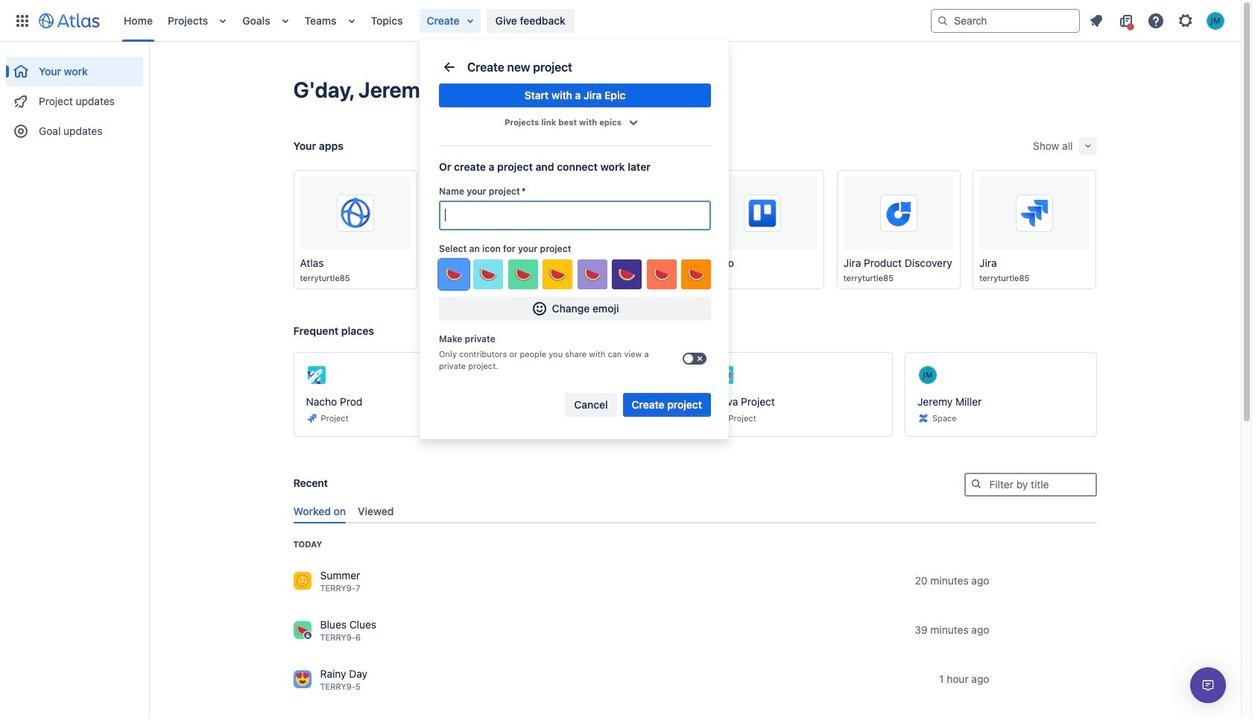 Task type: locate. For each thing, give the bounding box(es) containing it.
search image
[[937, 15, 949, 26]]

top element
[[9, 0, 931, 41]]

jira image
[[306, 412, 318, 424], [306, 412, 318, 424], [714, 412, 726, 424]]

group
[[6, 42, 143, 151], [565, 393, 711, 417]]

1 townsquare image from the top
[[293, 572, 311, 590]]

search image
[[971, 478, 983, 490]]

confluence image
[[918, 412, 930, 424]]

tab list
[[287, 500, 1097, 524]]

settings image
[[1178, 12, 1195, 29]]

list
[[116, 0, 931, 41], [1084, 9, 1233, 32]]

switch to... image
[[13, 12, 31, 29]]

list item inside top element
[[420, 9, 481, 32]]

banner
[[0, 0, 1242, 42]]

townsquare image
[[293, 670, 311, 688]]

None search field
[[931, 9, 1081, 32]]

townsquare image
[[293, 572, 311, 590], [293, 621, 311, 639]]

expand icon image
[[1082, 140, 1094, 152]]

1 horizontal spatial list
[[1084, 9, 1233, 32]]

list item
[[420, 9, 481, 32]]

confluence image
[[918, 412, 930, 424]]

:watermelon: image
[[445, 265, 463, 283], [445, 265, 463, 283], [480, 265, 498, 283], [480, 265, 498, 283], [514, 265, 532, 283], [514, 265, 532, 283], [584, 265, 602, 283], [688, 265, 705, 283], [688, 265, 705, 283]]

1 vertical spatial townsquare image
[[293, 621, 311, 639]]

open intercom messenger image
[[1200, 676, 1218, 694]]

help image
[[1148, 12, 1166, 29]]

None field
[[441, 202, 710, 229]]

:watermelon: image
[[549, 265, 567, 283], [549, 265, 567, 283], [584, 265, 602, 283], [618, 265, 636, 283], [618, 265, 636, 283], [653, 265, 671, 283], [653, 265, 671, 283]]

0 vertical spatial townsquare image
[[293, 572, 311, 590]]

1 vertical spatial group
[[565, 393, 711, 417]]

heading
[[293, 538, 322, 550]]

0 vertical spatial group
[[6, 42, 143, 151]]

0 horizontal spatial group
[[6, 42, 143, 151]]

show more projects image
[[622, 110, 646, 134]]



Task type: describe. For each thing, give the bounding box(es) containing it.
0 horizontal spatial list
[[116, 0, 931, 41]]

2 townsquare image from the top
[[293, 621, 311, 639]]

go back image
[[441, 58, 459, 76]]

account image
[[1207, 12, 1225, 29]]

Search field
[[931, 9, 1081, 32]]

1 horizontal spatial group
[[565, 393, 711, 417]]

Filter by title field
[[966, 474, 1096, 495]]

jira image
[[714, 412, 726, 424]]



Task type: vqa. For each thing, say whether or not it's contained in the screenshot.
leftmost 'Group'
yes



